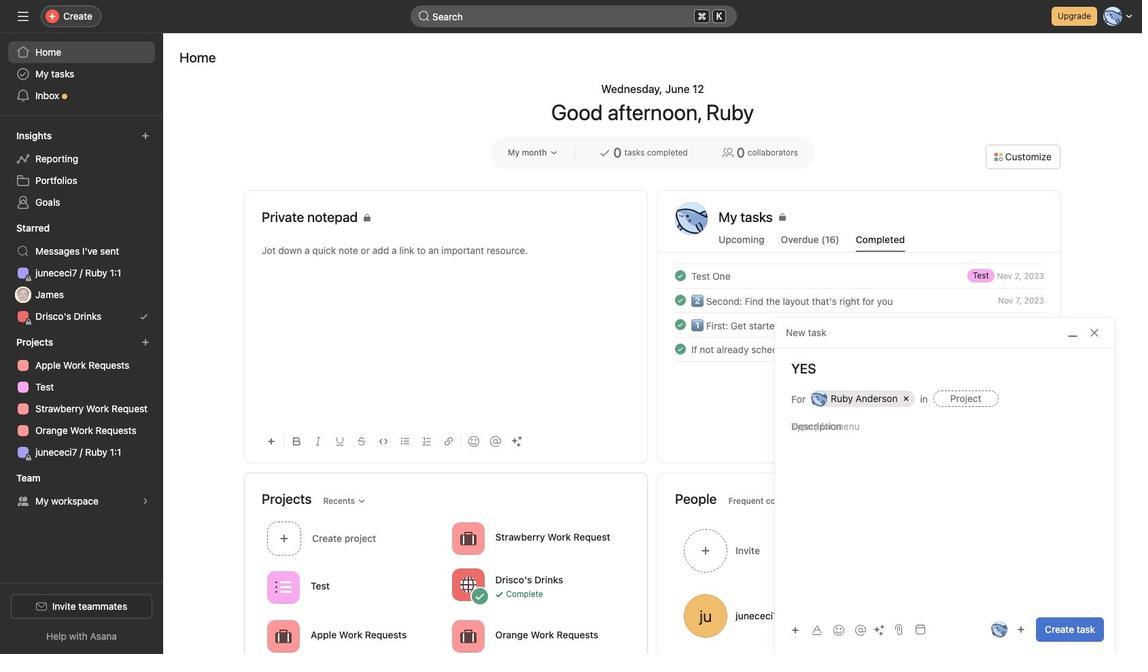 Task type: describe. For each thing, give the bounding box(es) containing it.
0 vertical spatial briefcase image
[[460, 531, 476, 547]]

1 vertical spatial briefcase image
[[275, 629, 292, 645]]

emoji image
[[468, 437, 479, 447]]

2 completed image from the top
[[672, 317, 689, 333]]

bold image
[[292, 438, 301, 446]]

code image
[[379, 438, 388, 446]]

ai assist options (upgrade) image
[[512, 437, 523, 447]]

1 completed checkbox from the top
[[672, 268, 689, 284]]

globe image
[[460, 577, 476, 593]]

1 horizontal spatial ra image
[[994, 622, 1005, 638]]

see details, my workspace image
[[141, 498, 150, 506]]

Task name text field
[[775, 360, 1115, 379]]

minimize image
[[1067, 328, 1078, 339]]

isinverse image
[[419, 11, 430, 22]]

starred element
[[0, 216, 163, 330]]

0 vertical spatial at mention image
[[490, 437, 501, 447]]

new insights image
[[141, 132, 150, 140]]

list image
[[275, 580, 292, 596]]

add or remove collaborators from this task image
[[1017, 626, 1025, 634]]

Completed checkbox
[[672, 317, 689, 333]]

link image
[[445, 438, 453, 446]]

insert an object image
[[791, 627, 800, 635]]

ra image
[[684, 203, 698, 235]]

1 horizontal spatial at mention image
[[855, 625, 866, 636]]

0 horizontal spatial ra image
[[814, 391, 825, 407]]

bulleted list image
[[401, 438, 409, 446]]



Task type: vqa. For each thing, say whether or not it's contained in the screenshot.
leftmost TS Button
no



Task type: locate. For each thing, give the bounding box(es) containing it.
0 vertical spatial toolbar
[[262, 426, 630, 457]]

0 vertical spatial ra image
[[814, 391, 825, 407]]

0 vertical spatial completed image
[[672, 292, 689, 309]]

completed image
[[672, 268, 689, 284]]

0 horizontal spatial at mention image
[[490, 437, 501, 447]]

insert an object image
[[267, 438, 275, 446]]

briefcase image up globe image
[[460, 531, 476, 547]]

3 completed image from the top
[[672, 341, 689, 358]]

completed checkbox down completed image
[[672, 292, 689, 309]]

list item
[[659, 264, 1061, 288], [659, 288, 1061, 313], [659, 313, 1061, 337], [659, 337, 1061, 362], [262, 518, 446, 560]]

1 vertical spatial completed image
[[672, 317, 689, 333]]

teams element
[[0, 466, 163, 515]]

1 completed image from the top
[[672, 292, 689, 309]]

ja image
[[19, 287, 28, 303]]

italics image
[[314, 438, 322, 446]]

completed image
[[672, 292, 689, 309], [672, 317, 689, 333], [672, 341, 689, 358]]

0 horizontal spatial briefcase image
[[275, 629, 292, 645]]

1 horizontal spatial briefcase image
[[460, 531, 476, 547]]

Completed checkbox
[[672, 268, 689, 284], [672, 292, 689, 309], [672, 341, 689, 358]]

numbered list image
[[423, 438, 431, 446]]

at mention image right insert an object image
[[855, 625, 866, 636]]

None field
[[411, 5, 737, 27]]

strikethrough image
[[358, 438, 366, 446]]

briefcase image
[[460, 629, 476, 645]]

dialog
[[775, 318, 1115, 655]]

1 horizontal spatial toolbar
[[786, 620, 889, 640]]

completed checkbox down completed checkbox at the right
[[672, 341, 689, 358]]

2 vertical spatial completed checkbox
[[672, 341, 689, 358]]

hide sidebar image
[[18, 11, 29, 22]]

Search tasks, projects, and more text field
[[411, 5, 737, 27]]

0 vertical spatial completed checkbox
[[672, 268, 689, 284]]

ra image
[[814, 391, 825, 407], [994, 622, 1005, 638]]

at mention image left ai assist options (upgrade) image
[[490, 437, 501, 447]]

1 vertical spatial at mention image
[[855, 625, 866, 636]]

1 vertical spatial completed checkbox
[[672, 292, 689, 309]]

global element
[[0, 33, 163, 115]]

toolbar
[[262, 426, 630, 457], [786, 620, 889, 640]]

projects element
[[0, 330, 163, 466]]

close image
[[1089, 328, 1100, 339]]

completed checkbox up completed checkbox at the right
[[672, 268, 689, 284]]

briefcase image
[[460, 531, 476, 547], [275, 629, 292, 645]]

insights element
[[0, 124, 163, 216]]

1 vertical spatial ra image
[[994, 622, 1005, 638]]

1 vertical spatial toolbar
[[786, 620, 889, 640]]

cell
[[811, 391, 915, 407]]

0 horizontal spatial toolbar
[[262, 426, 630, 457]]

2 vertical spatial completed image
[[672, 341, 689, 358]]

new project or portfolio image
[[141, 339, 150, 347]]

underline image
[[336, 438, 344, 446]]

3 completed checkbox from the top
[[672, 341, 689, 358]]

at mention image
[[490, 437, 501, 447], [855, 625, 866, 636]]

2 completed checkbox from the top
[[672, 292, 689, 309]]

briefcase image down list icon
[[275, 629, 292, 645]]



